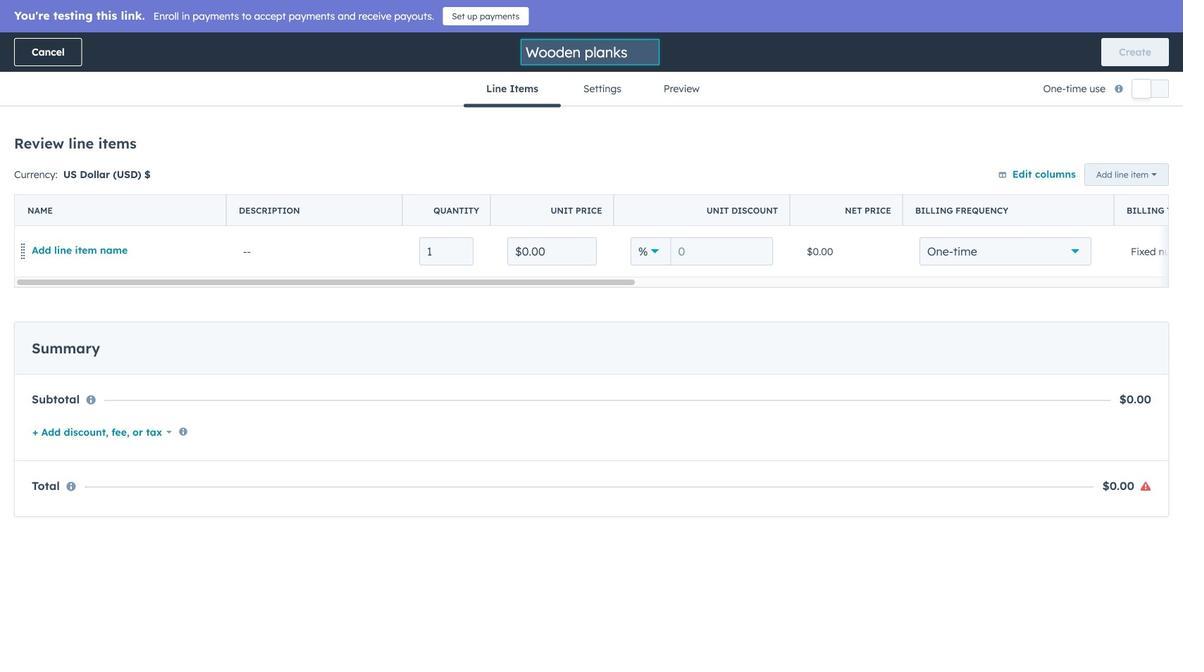Task type: locate. For each thing, give the bounding box(es) containing it.
2 horizontal spatial press to sort. image
[[1098, 187, 1104, 197]]

1 horizontal spatial press to sort. image
[[1014, 187, 1019, 197]]

press to sort. image for eighth press to sort. element
[[1098, 187, 1104, 197]]

1 press to sort. image from the left
[[392, 187, 397, 197]]

3 press to sort. element from the left
[[564, 187, 569, 199]]

2 press to sort. image from the left
[[564, 187, 569, 197]]

pagination navigation
[[478, 278, 606, 296]]

dialog
[[0, 0, 1183, 655]]

6 press to sort. element from the left
[[935, 187, 940, 199]]

navigation inside 'page section' element
[[464, 72, 720, 107]]

column header
[[221, 178, 332, 209], [15, 195, 227, 226], [226, 195, 403, 226], [402, 195, 491, 226], [491, 195, 615, 226], [614, 195, 791, 226], [790, 195, 904, 226], [903, 195, 1115, 226], [1114, 195, 1183, 226]]

2 press to sort. image from the left
[[1014, 187, 1019, 197]]

press to sort. image
[[106, 187, 111, 197], [1014, 187, 1019, 197], [1098, 187, 1104, 197]]

1 press to sort. image from the left
[[106, 187, 111, 197]]

7 press to sort. element from the left
[[1014, 187, 1019, 199]]

None text field
[[419, 238, 474, 266], [507, 238, 597, 266], [419, 238, 474, 266], [507, 238, 597, 266]]

press to sort. element
[[106, 187, 111, 199], [392, 187, 397, 199], [564, 187, 569, 199], [676, 187, 681, 199], [770, 187, 775, 199], [935, 187, 940, 199], [1014, 187, 1019, 199], [1098, 187, 1104, 199]]

5 press to sort. image from the left
[[935, 187, 940, 197]]

1 press to sort. element from the left
[[106, 187, 111, 199]]

0 text field
[[671, 238, 773, 266]]

3 press to sort. image from the left
[[1098, 187, 1104, 197]]

press to sort. image
[[392, 187, 397, 197], [564, 187, 569, 197], [676, 187, 681, 197], [770, 187, 775, 197], [935, 187, 940, 197]]

3 press to sort. image from the left
[[676, 187, 681, 197]]

navigation
[[464, 72, 720, 107]]

Add a payment link name field
[[524, 43, 632, 62]]

4 press to sort. image from the left
[[770, 187, 775, 197]]

0 horizontal spatial press to sort. image
[[106, 187, 111, 197]]



Task type: describe. For each thing, give the bounding box(es) containing it.
press to sort. image for first press to sort. element
[[106, 187, 111, 197]]

2 press to sort. element from the left
[[392, 187, 397, 199]]

4 press to sort. element from the left
[[676, 187, 681, 199]]

8 press to sort. element from the left
[[1098, 187, 1104, 199]]

page section element
[[0, 32, 1183, 107]]

press to sort. image for 2nd press to sort. element from the right
[[1014, 187, 1019, 197]]

Search search field
[[34, 135, 316, 163]]

5 press to sort. element from the left
[[770, 187, 775, 199]]



Task type: vqa. For each thing, say whether or not it's contained in the screenshot.
second the Press to sort. element from right
yes



